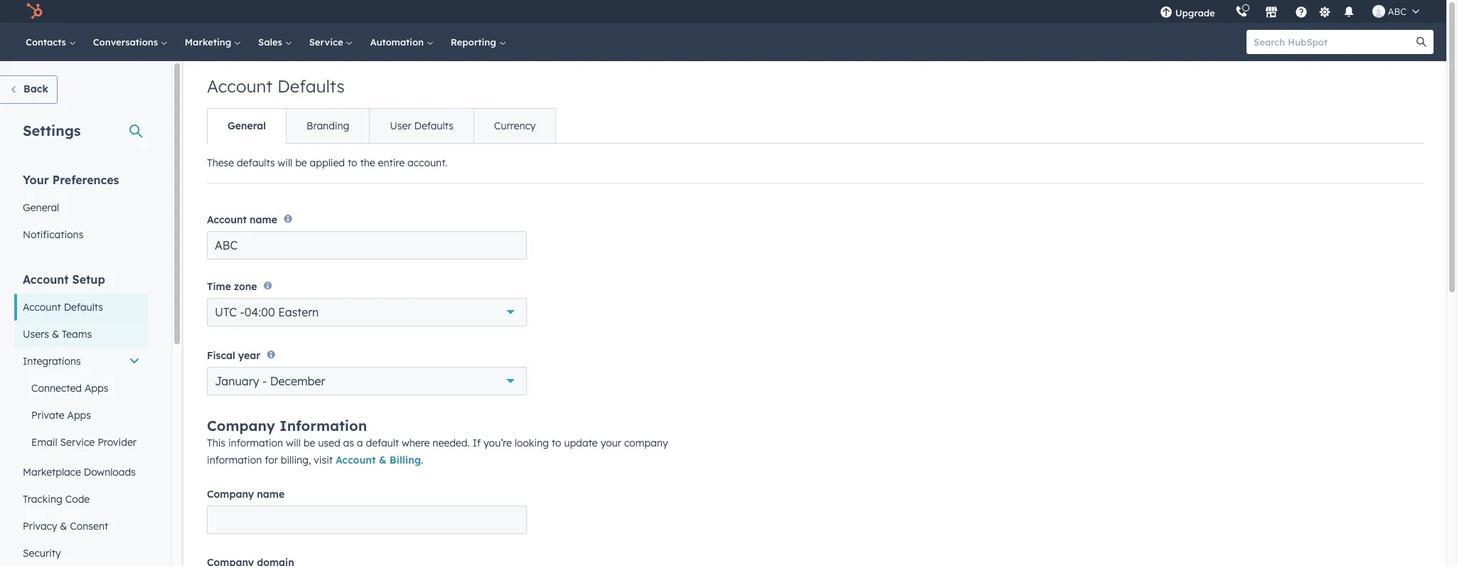 Task type: describe. For each thing, give the bounding box(es) containing it.
utc -04:00 eastern
[[215, 305, 319, 319]]

settings link
[[1317, 4, 1334, 19]]

name for company name
[[257, 488, 285, 501]]

apps for connected apps
[[85, 382, 108, 395]]

calling icon button
[[1230, 2, 1254, 21]]

branding link
[[286, 109, 369, 143]]

back link
[[0, 75, 58, 104]]

company for company name
[[207, 488, 254, 501]]

integrations
[[23, 355, 81, 368]]

general link for account
[[208, 109, 286, 143]]

december
[[270, 374, 325, 388]]

marketplaces image
[[1265, 6, 1278, 19]]

sales
[[258, 36, 285, 48]]

tracking code
[[23, 493, 90, 506]]

utc
[[215, 305, 237, 319]]

upgrade
[[1176, 7, 1216, 18]]

connected
[[31, 382, 82, 395]]

hubspot link
[[17, 3, 53, 20]]

notifications link
[[14, 221, 149, 248]]

help image
[[1295, 6, 1308, 19]]

name for account name
[[250, 214, 277, 226]]

currency link
[[474, 109, 556, 143]]

notifications image
[[1343, 6, 1356, 19]]

update
[[564, 437, 598, 450]]

fiscal
[[207, 349, 235, 362]]

search image
[[1417, 37, 1427, 47]]

billing,
[[281, 454, 311, 467]]

connected apps link
[[14, 375, 149, 402]]

eastern
[[278, 305, 319, 319]]

private
[[31, 409, 64, 422]]

marketing link
[[176, 23, 250, 61]]

your preferences element
[[14, 172, 149, 248]]

general link for your
[[14, 194, 149, 221]]

account & billing .
[[336, 454, 423, 467]]

where
[[402, 437, 430, 450]]

this information will be used as a default where needed. if you're looking to update your company information for billing, visit
[[207, 437, 668, 467]]

reporting
[[451, 36, 499, 48]]

user defaults
[[390, 120, 454, 132]]

abc button
[[1364, 0, 1428, 23]]

code
[[65, 493, 90, 506]]

january - december
[[215, 374, 325, 388]]

user defaults link
[[369, 109, 474, 143]]

0 vertical spatial to
[[348, 156, 358, 169]]

general for your
[[23, 201, 59, 214]]

to inside this information will be used as a default where needed. if you're looking to update your company information for billing, visit
[[552, 437, 562, 450]]

- for december
[[262, 374, 267, 388]]

help button
[[1289, 0, 1314, 23]]

service link
[[301, 23, 362, 61]]

automation link
[[362, 23, 442, 61]]

contacts
[[26, 36, 69, 48]]

account.
[[408, 156, 448, 169]]

marketplace downloads link
[[14, 459, 149, 486]]

& for teams
[[52, 328, 59, 341]]

zone
[[234, 280, 257, 293]]

general for account
[[228, 120, 266, 132]]

the
[[360, 156, 375, 169]]

privacy & consent
[[23, 520, 108, 533]]

0 vertical spatial information
[[228, 437, 283, 450]]

automation
[[370, 36, 427, 48]]

this
[[207, 437, 226, 450]]

0 vertical spatial account defaults
[[207, 75, 345, 97]]

security link
[[14, 540, 149, 566]]

teams
[[62, 328, 92, 341]]

a
[[357, 437, 363, 450]]

be for applied
[[295, 156, 307, 169]]

used
[[318, 437, 340, 450]]

utc -04:00 eastern button
[[207, 298, 527, 326]]

private apps
[[31, 409, 91, 422]]

if
[[473, 437, 481, 450]]

contacts link
[[17, 23, 84, 61]]

reporting link
[[442, 23, 515, 61]]

company information
[[207, 417, 367, 435]]

needed.
[[433, 437, 470, 450]]

abc
[[1388, 6, 1407, 17]]

account left setup
[[23, 272, 69, 287]]

visit
[[314, 454, 333, 467]]

will for defaults
[[278, 156, 293, 169]]

private apps link
[[14, 402, 149, 429]]

information
[[280, 417, 367, 435]]

company for company information
[[207, 417, 275, 435]]

defaults
[[237, 156, 275, 169]]

time zone
[[207, 280, 257, 293]]

your
[[601, 437, 622, 450]]

back
[[23, 83, 48, 95]]

navigation containing general
[[207, 108, 556, 144]]

setup
[[72, 272, 105, 287]]

settings image
[[1319, 6, 1332, 19]]

users & teams link
[[14, 321, 149, 348]]

Account name text field
[[207, 231, 527, 260]]

account name
[[207, 214, 277, 226]]

as
[[343, 437, 354, 450]]

- for 04:00
[[240, 305, 245, 319]]



Task type: vqa. For each thing, say whether or not it's contained in the screenshot.
sending
no



Task type: locate. For each thing, give the bounding box(es) containing it.
Search HubSpot search field
[[1247, 30, 1421, 54]]

0 horizontal spatial &
[[52, 328, 59, 341]]

users & teams
[[23, 328, 92, 341]]

january
[[215, 374, 259, 388]]

name down the for
[[257, 488, 285, 501]]

1 horizontal spatial to
[[552, 437, 562, 450]]

& for billing
[[379, 454, 387, 467]]

- right january
[[262, 374, 267, 388]]

1 vertical spatial name
[[257, 488, 285, 501]]

marketplaces button
[[1257, 0, 1287, 23]]

1 vertical spatial be
[[304, 437, 315, 450]]

0 vertical spatial defaults
[[277, 75, 345, 97]]

2 horizontal spatial defaults
[[414, 120, 454, 132]]

apps down integrations button
[[85, 382, 108, 395]]

service right sales link
[[309, 36, 346, 48]]

for
[[265, 454, 278, 467]]

default
[[366, 437, 399, 450]]

0 vertical spatial name
[[250, 214, 277, 226]]

conversations
[[93, 36, 161, 48]]

be for used
[[304, 437, 315, 450]]

email service provider link
[[14, 429, 149, 456]]

defaults up branding link
[[277, 75, 345, 97]]

to left the
[[348, 156, 358, 169]]

company down this
[[207, 488, 254, 501]]

notifications button
[[1337, 0, 1361, 23]]

2 vertical spatial defaults
[[64, 301, 103, 314]]

will inside this information will be used as a default where needed. if you're looking to update your company information for billing, visit
[[286, 437, 301, 450]]

these
[[207, 156, 234, 169]]

service down private apps link on the left
[[60, 436, 95, 449]]

- right the utc
[[240, 305, 245, 319]]

0 vertical spatial service
[[309, 36, 346, 48]]

tracking code link
[[14, 486, 149, 513]]

conversations link
[[84, 23, 176, 61]]

be left used
[[304, 437, 315, 450]]

defaults inside account setup element
[[64, 301, 103, 314]]

menu containing abc
[[1150, 0, 1430, 23]]

information down this
[[207, 454, 262, 467]]

& down default
[[379, 454, 387, 467]]

tracking
[[23, 493, 62, 506]]

account defaults down sales link
[[207, 75, 345, 97]]

time
[[207, 280, 231, 293]]

0 horizontal spatial defaults
[[64, 301, 103, 314]]

1 vertical spatial &
[[379, 454, 387, 467]]

preferences
[[52, 173, 119, 187]]

0 horizontal spatial -
[[240, 305, 245, 319]]

general link
[[208, 109, 286, 143], [14, 194, 149, 221]]

email
[[31, 436, 57, 449]]

1 horizontal spatial general
[[228, 120, 266, 132]]

2 horizontal spatial &
[[379, 454, 387, 467]]

&
[[52, 328, 59, 341], [379, 454, 387, 467], [60, 520, 67, 533]]

defaults inside 'navigation'
[[414, 120, 454, 132]]

defaults up users & teams link
[[64, 301, 103, 314]]

1 vertical spatial information
[[207, 454, 262, 467]]

will
[[278, 156, 293, 169], [286, 437, 301, 450]]

0 horizontal spatial service
[[60, 436, 95, 449]]

consent
[[70, 520, 108, 533]]

your
[[23, 173, 49, 187]]

calling icon image
[[1235, 6, 1248, 18]]

0 horizontal spatial general
[[23, 201, 59, 214]]

currency
[[494, 120, 536, 132]]

0 vertical spatial general link
[[208, 109, 286, 143]]

general link up the defaults
[[208, 109, 286, 143]]

defaults
[[277, 75, 345, 97], [414, 120, 454, 132], [64, 301, 103, 314]]

2 vertical spatial &
[[60, 520, 67, 533]]

0 vertical spatial general
[[228, 120, 266, 132]]

0 horizontal spatial account defaults
[[23, 301, 103, 314]]

0 vertical spatial company
[[207, 417, 275, 435]]

.
[[421, 454, 423, 467]]

year
[[238, 349, 260, 362]]

1 vertical spatial to
[[552, 437, 562, 450]]

security
[[23, 547, 61, 560]]

will up billing, at bottom left
[[286, 437, 301, 450]]

1 horizontal spatial account defaults
[[207, 75, 345, 97]]

1 company from the top
[[207, 417, 275, 435]]

marketing
[[185, 36, 234, 48]]

sales link
[[250, 23, 301, 61]]

will for information
[[286, 437, 301, 450]]

user
[[390, 120, 412, 132]]

billing
[[390, 454, 421, 467]]

general up the defaults
[[228, 120, 266, 132]]

0 horizontal spatial to
[[348, 156, 358, 169]]

branding
[[307, 120, 350, 132]]

1 vertical spatial defaults
[[414, 120, 454, 132]]

to left update
[[552, 437, 562, 450]]

0 vertical spatial apps
[[85, 382, 108, 395]]

1 vertical spatial -
[[262, 374, 267, 388]]

upgrade image
[[1160, 6, 1173, 19]]

-
[[240, 305, 245, 319], [262, 374, 267, 388]]

1 vertical spatial general link
[[14, 194, 149, 221]]

downloads
[[84, 466, 136, 479]]

1 vertical spatial company
[[207, 488, 254, 501]]

privacy
[[23, 520, 57, 533]]

0 vertical spatial -
[[240, 305, 245, 319]]

general
[[228, 120, 266, 132], [23, 201, 59, 214]]

0 vertical spatial be
[[295, 156, 307, 169]]

will right the defaults
[[278, 156, 293, 169]]

0 vertical spatial will
[[278, 156, 293, 169]]

Company name text field
[[207, 506, 527, 534]]

1 vertical spatial service
[[60, 436, 95, 449]]

search button
[[1410, 30, 1434, 54]]

- inside january - december popup button
[[262, 374, 267, 388]]

users
[[23, 328, 49, 341]]

1 horizontal spatial service
[[309, 36, 346, 48]]

be left "applied"
[[295, 156, 307, 169]]

account down a at the left of page
[[336, 454, 376, 467]]

company up this
[[207, 417, 275, 435]]

account defaults link
[[14, 294, 149, 321]]

account
[[207, 75, 273, 97], [207, 214, 247, 226], [23, 272, 69, 287], [23, 301, 61, 314], [336, 454, 376, 467]]

hubspot image
[[26, 3, 43, 20]]

1 vertical spatial general
[[23, 201, 59, 214]]

entire
[[378, 156, 405, 169]]

& for consent
[[60, 520, 67, 533]]

integrations button
[[14, 348, 149, 375]]

account defaults inside account setup element
[[23, 301, 103, 314]]

marketplace
[[23, 466, 81, 479]]

0 horizontal spatial general link
[[14, 194, 149, 221]]

- inside utc -04:00 eastern "popup button"
[[240, 305, 245, 319]]

1 horizontal spatial defaults
[[277, 75, 345, 97]]

company
[[624, 437, 668, 450]]

04:00
[[245, 305, 275, 319]]

these defaults will be applied to the entire account.
[[207, 156, 448, 169]]

defaults for user defaults link
[[414, 120, 454, 132]]

& right the users
[[52, 328, 59, 341]]

defaults for account defaults link
[[64, 301, 103, 314]]

connected apps
[[31, 382, 108, 395]]

account down these
[[207, 214, 247, 226]]

notifications
[[23, 228, 84, 241]]

account setup element
[[14, 272, 149, 566]]

general down your
[[23, 201, 59, 214]]

general link down preferences
[[14, 194, 149, 221]]

account up the users
[[23, 301, 61, 314]]

information up the for
[[228, 437, 283, 450]]

be inside this information will be used as a default where needed. if you're looking to update your company information for billing, visit
[[304, 437, 315, 450]]

2 company from the top
[[207, 488, 254, 501]]

account setup
[[23, 272, 105, 287]]

1 vertical spatial account defaults
[[23, 301, 103, 314]]

1 horizontal spatial -
[[262, 374, 267, 388]]

applied
[[310, 156, 345, 169]]

january - december button
[[207, 367, 527, 396]]

navigation
[[207, 108, 556, 144]]

name down the defaults
[[250, 214, 277, 226]]

apps for private apps
[[67, 409, 91, 422]]

menu
[[1150, 0, 1430, 23]]

& right privacy
[[60, 520, 67, 533]]

account down "marketing" "link"
[[207, 75, 273, 97]]

1 horizontal spatial general link
[[208, 109, 286, 143]]

general inside your preferences element
[[23, 201, 59, 214]]

email service provider
[[31, 436, 137, 449]]

1 vertical spatial apps
[[67, 409, 91, 422]]

account defaults up users & teams
[[23, 301, 103, 314]]

apps down connected apps link
[[67, 409, 91, 422]]

account defaults
[[207, 75, 345, 97], [23, 301, 103, 314]]

provider
[[98, 436, 137, 449]]

company name
[[207, 488, 285, 501]]

account & billing link
[[336, 454, 421, 467]]

0 vertical spatial &
[[52, 328, 59, 341]]

be
[[295, 156, 307, 169], [304, 437, 315, 450]]

you're
[[484, 437, 512, 450]]

name
[[250, 214, 277, 226], [257, 488, 285, 501]]

defaults right user
[[414, 120, 454, 132]]

1 horizontal spatial &
[[60, 520, 67, 533]]

service
[[309, 36, 346, 48], [60, 436, 95, 449]]

apps
[[85, 382, 108, 395], [67, 409, 91, 422]]

1 vertical spatial will
[[286, 437, 301, 450]]

brad klo image
[[1373, 5, 1386, 18]]

privacy & consent link
[[14, 513, 149, 540]]

fiscal year
[[207, 349, 260, 362]]

service inside account setup element
[[60, 436, 95, 449]]



